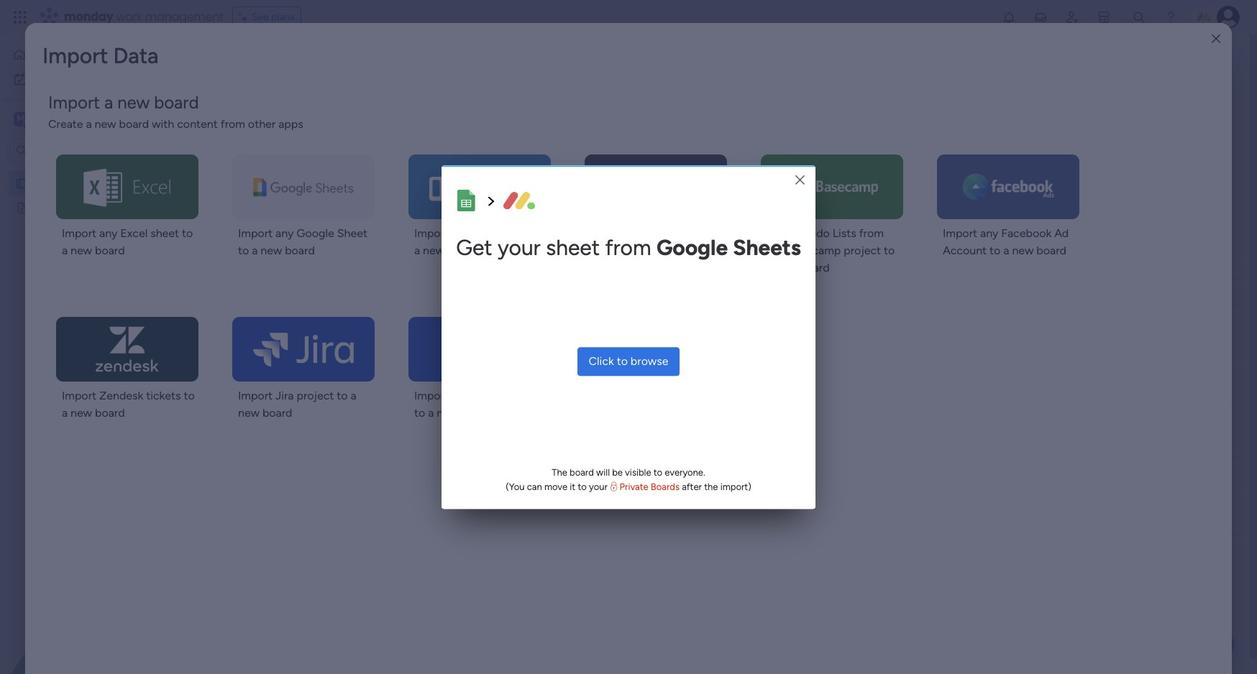Task type: vqa. For each thing, say whether or not it's contained in the screenshot.
list box
yes



Task type: describe. For each thing, give the bounding box(es) containing it.
import jira server project to a new board
[[414, 389, 545, 420]]

import for import a new board create a new board with content from other apps
[[48, 92, 100, 113]]

my work link
[[9, 68, 175, 91]]

the
[[704, 482, 718, 492]]

a inside the "import any trello board to a new board"
[[414, 244, 420, 257]]

from for get your sheet from google sheets
[[605, 235, 651, 261]]

trello
[[473, 227, 501, 240]]

after the import)
[[680, 482, 751, 492]]

any for facebook
[[980, 227, 999, 240]]

not
[[549, 465, 566, 477]]

hide button
[[565, 139, 618, 162]]

meeting
[[34, 201, 71, 214]]

asana
[[649, 227, 680, 240]]

Next week field
[[244, 383, 317, 401]]

import any google sheet to a new board
[[238, 227, 368, 257]]

home option
[[9, 43, 175, 66]]

set up weekly meeting
[[272, 235, 375, 247]]

not started
[[549, 465, 603, 477]]

home
[[32, 48, 59, 60]]

notes
[[73, 201, 101, 214]]

monday marketplace image
[[1097, 10, 1111, 24]]

import for import jira project to a new board
[[238, 389, 273, 403]]

working on it
[[546, 235, 606, 247]]

new inside import jira server project to a new board
[[437, 406, 458, 420]]

filter button
[[438, 139, 506, 162]]

import for import any excel sheet to a new board
[[62, 227, 96, 240]]

to inside import any google sheet to a new board
[[238, 244, 249, 257]]

click
[[589, 354, 614, 368]]

angle down image
[[278, 145, 285, 156]]

weekly
[[304, 235, 335, 247]]

board inside import any facebook ad account to a new board
[[1037, 244, 1067, 257]]

import jira project to a new board
[[238, 389, 357, 420]]

board inside import any asana project to a new board
[[637, 244, 667, 257]]

create
[[48, 117, 83, 131]]

a inside import any google sheet to a new board
[[252, 244, 258, 257]]

boards
[[651, 482, 680, 492]]

Search field
[[320, 140, 363, 160]]

a inside import jira project to a new board
[[351, 389, 357, 403]]

table
[[264, 106, 288, 118]]

import todo lists from any basecamp project to a new board
[[767, 227, 895, 275]]

public board image
[[15, 201, 29, 214]]

jira for board
[[275, 389, 294, 403]]

any for excel
[[99, 227, 118, 240]]

set
[[272, 235, 287, 247]]

content
[[177, 117, 218, 131]]

new task
[[224, 144, 266, 156]]

lottie animation image
[[0, 529, 183, 675]]

my work
[[33, 73, 71, 85]]

plans
[[271, 11, 295, 23]]

task
[[247, 144, 266, 156]]

22
[[678, 465, 689, 476]]

new inside import any google sheet to a new board
[[261, 244, 282, 257]]

to inside 'import any excel sheet to a new board'
[[182, 227, 193, 240]]

with
[[152, 117, 174, 131]]

can
[[527, 482, 542, 492]]

m
[[17, 113, 25, 125]]

started
[[569, 465, 603, 477]]

facebook
[[1001, 227, 1052, 240]]

This week field
[[244, 178, 315, 197]]

to inside import jira project to a new board
[[337, 389, 348, 403]]

to inside click to browse button
[[617, 354, 628, 368]]

this week
[[247, 178, 311, 196]]

import for import zendesk tickets to a new board
[[62, 389, 96, 403]]

main workspace
[[33, 112, 118, 126]]

dapulse x slim image
[[796, 173, 805, 189]]

new inside 'import any excel sheet to a new board'
[[71, 244, 92, 257]]

import any trello board to a new board
[[414, 227, 547, 257]]

project inside import todo lists from any basecamp project to a new board
[[844, 244, 881, 257]]

import for import data
[[42, 43, 108, 69]]

a inside import any asana project to a new board
[[604, 244, 610, 257]]

management
[[145, 9, 223, 25]]

get your sheet from google sheets
[[456, 235, 801, 261]]

my first board
[[34, 177, 97, 189]]

move
[[544, 482, 568, 492]]

my for my work
[[33, 73, 47, 85]]

owner
[[477, 209, 507, 221]]

1 horizontal spatial google
[[657, 235, 728, 261]]

visible
[[625, 467, 651, 478]]

dapulse private image
[[611, 482, 617, 492]]

to inside import zendesk tickets to a new board
[[184, 389, 195, 403]]

next
[[247, 383, 276, 401]]

import a new board create a new board with content from other apps
[[48, 92, 303, 131]]

kendall parks image
[[1217, 6, 1240, 29]]

your inside the board will be visible to everyone. (you can move it to your
[[589, 482, 608, 492]]

sheet
[[337, 227, 368, 240]]

a inside import any facebook ad account to a new board
[[1004, 244, 1009, 257]]

notifications image
[[1002, 10, 1016, 24]]

board inside list box
[[71, 177, 97, 189]]

other
[[248, 117, 276, 131]]

get
[[456, 235, 492, 261]]

any inside import todo lists from any basecamp project to a new board
[[767, 244, 785, 257]]

import data
[[42, 43, 159, 69]]

it inside the board will be visible to everyone. (you can move it to your
[[570, 482, 576, 492]]

close image
[[1212, 33, 1221, 44]]

select product image
[[13, 10, 27, 24]]

(you
[[506, 482, 525, 492]]

week for this week
[[277, 178, 311, 196]]

sheet inside 'import any excel sheet to a new board'
[[150, 227, 179, 240]]

Search in workspace field
[[30, 142, 120, 159]]

new inside the "import any trello board to a new board"
[[423, 244, 445, 257]]

update feed image
[[1034, 10, 1048, 24]]

the
[[552, 467, 567, 478]]

new inside import jira project to a new board
[[238, 406, 260, 420]]

import any excel sheet to a new board
[[62, 227, 193, 257]]

work for my
[[49, 73, 71, 85]]

1
[[437, 240, 440, 248]]

mar 6
[[663, 236, 686, 246]]

main for main table
[[240, 106, 262, 118]]

home link
[[9, 43, 175, 66]]

monday work management
[[64, 9, 223, 25]]

data
[[113, 43, 159, 69]]

import for import any google sheet to a new board
[[238, 227, 273, 240]]

click to browse
[[589, 354, 668, 368]]

help image
[[1164, 10, 1178, 24]]

Owner field
[[474, 207, 511, 223]]

see plans
[[252, 11, 295, 23]]

sort button
[[510, 139, 561, 162]]

apps
[[278, 117, 303, 131]]

on
[[586, 235, 597, 247]]

todo
[[804, 227, 830, 240]]

this
[[247, 178, 274, 196]]

to inside import jira server project to a new board
[[414, 406, 425, 420]]

meeting
[[338, 235, 375, 247]]

to inside import any facebook ad account to a new board
[[990, 244, 1001, 257]]

my for my first board
[[34, 177, 48, 189]]

board inside import jira project to a new board
[[262, 406, 292, 420]]

excel
[[120, 227, 148, 240]]



Task type: locate. For each thing, give the bounding box(es) containing it.
invite members image
[[1065, 10, 1080, 24]]

see
[[252, 11, 269, 23]]

any inside the "import any trello board to a new board"
[[452, 227, 470, 240]]

tickets
[[146, 389, 181, 403]]

the board will be visible to everyone. (you can move it to your
[[506, 467, 705, 492]]

arrow down image
[[489, 142, 506, 159]]

0 vertical spatial work
[[116, 9, 142, 25]]

import inside the "import any trello board to a new board"
[[414, 227, 449, 240]]

will
[[596, 467, 610, 478]]

my inside option
[[33, 73, 47, 85]]

work for monday
[[116, 9, 142, 25]]

lists
[[833, 227, 856, 240]]

account
[[943, 244, 987, 257]]

project inside import jira project to a new board
[[297, 389, 334, 403]]

board inside import any google sheet to a new board
[[285, 244, 315, 257]]

main right workspace image
[[33, 112, 58, 126]]

1 vertical spatial my
[[34, 177, 48, 189]]

any left excel
[[99, 227, 118, 240]]

any inside import any facebook ad account to a new board
[[980, 227, 999, 240]]

from inside import a new board create a new board with content from other apps
[[221, 117, 245, 131]]

1 horizontal spatial work
[[116, 9, 142, 25]]

0 vertical spatial my
[[33, 73, 47, 85]]

1 vertical spatial your
[[589, 482, 608, 492]]

0 vertical spatial week
[[277, 178, 311, 196]]

import inside import todo lists from any basecamp project to a new board
[[767, 227, 801, 240]]

from up new
[[221, 117, 245, 131]]

your
[[498, 235, 541, 261], [589, 482, 608, 492]]

task
[[342, 209, 362, 221]]

google
[[297, 227, 334, 240], [657, 235, 728, 261]]

option
[[0, 170, 183, 173]]

any for trello
[[452, 227, 470, 240]]

google right set in the left of the page
[[297, 227, 334, 240]]

search everything image
[[1132, 10, 1146, 24]]

import inside import jira server project to a new board
[[414, 389, 449, 403]]

google inside import any google sheet to a new board
[[297, 227, 334, 240]]

mar for mar 22
[[660, 465, 676, 476]]

import inside import a new board create a new board with content from other apps
[[48, 92, 100, 113]]

0 vertical spatial your
[[498, 235, 541, 261]]

import inside import zendesk tickets to a new board
[[62, 389, 96, 403]]

sheet
[[150, 227, 179, 240], [546, 235, 600, 261]]

board inside import zendesk tickets to a new board
[[95, 406, 125, 420]]

server
[[473, 389, 504, 403]]

week right this
[[277, 178, 311, 196]]

0 horizontal spatial from
[[221, 117, 245, 131]]

board inside the board will be visible to everyone. (you can move it to your
[[570, 467, 594, 478]]

my
[[33, 73, 47, 85], [34, 177, 48, 189]]

browse
[[631, 354, 668, 368]]

1 vertical spatial week
[[280, 383, 314, 401]]

it down not started at the bottom left
[[570, 482, 576, 492]]

import)
[[720, 482, 751, 492]]

to inside import any asana project to a new board
[[590, 244, 601, 257]]

project right asana
[[683, 227, 720, 240]]

workspace selection element
[[14, 111, 120, 129]]

jira inside import jira project to a new board
[[275, 389, 294, 403]]

import for import jira server project to a new board
[[414, 389, 449, 403]]

any left asana
[[628, 227, 646, 240]]

1 horizontal spatial your
[[589, 482, 608, 492]]

list box
[[0, 168, 183, 414]]

sheets
[[733, 235, 801, 261]]

a inside import zendesk tickets to a new board
[[62, 406, 68, 420]]

from for import todo lists from any basecamp project to a new board
[[859, 227, 884, 240]]

import inside import any facebook ad account to a new board
[[943, 227, 978, 240]]

main for main workspace
[[33, 112, 58, 126]]

it
[[600, 235, 606, 247], [570, 482, 576, 492]]

sheet right excel
[[150, 227, 179, 240]]

mar for mar 6
[[663, 236, 678, 246]]

0 horizontal spatial main
[[33, 112, 58, 126]]

a inside import todo lists from any basecamp project to a new board
[[767, 261, 773, 275]]

any inside import any google sheet to a new board
[[275, 227, 294, 240]]

new inside import any asana project to a new board
[[613, 244, 635, 257]]

0 horizontal spatial it
[[570, 482, 576, 492]]

see plans button
[[232, 6, 301, 28]]

working
[[546, 235, 583, 247]]

project
[[683, 227, 720, 240], [844, 244, 881, 257], [297, 389, 334, 403], [507, 389, 545, 403]]

project inside import jira server project to a new board
[[507, 389, 545, 403]]

1 vertical spatial mar
[[660, 465, 676, 476]]

your down owner field at the left of page
[[498, 235, 541, 261]]

import for import any facebook ad account to a new board
[[943, 227, 978, 240]]

0 horizontal spatial sheet
[[150, 227, 179, 240]]

it right the on
[[600, 235, 606, 247]]

ad
[[1054, 227, 1069, 240]]

sort
[[533, 144, 553, 156]]

sheet left v2 overdue deadline "image"
[[546, 235, 600, 261]]

0 horizontal spatial work
[[49, 73, 71, 85]]

any for google
[[275, 227, 294, 240]]

monday
[[64, 9, 113, 25]]

filter
[[461, 144, 484, 156]]

week
[[277, 178, 311, 196], [280, 383, 314, 401]]

up
[[290, 235, 301, 247]]

any inside import any asana project to a new board
[[628, 227, 646, 240]]

project down 'lists' at top
[[844, 244, 881, 257]]

to inside import todo lists from any basecamp project to a new board
[[884, 244, 895, 257]]

work
[[116, 9, 142, 25], [49, 73, 71, 85]]

new inside import todo lists from any basecamp project to a new board
[[775, 261, 797, 275]]

import inside 'import any excel sheet to a new board'
[[62, 227, 96, 240]]

google right v2 overdue deadline "image"
[[657, 235, 728, 261]]

from right the on
[[605, 235, 651, 261]]

public board image
[[15, 176, 29, 190]]

board inside import jira server project to a new board
[[461, 406, 491, 420]]

my down home
[[33, 73, 47, 85]]

main table
[[240, 106, 288, 118]]

import for import any trello board to a new board
[[414, 227, 449, 240]]

next week
[[247, 383, 314, 401]]

everyone.
[[665, 467, 705, 478]]

my left first
[[34, 177, 48, 189]]

work inside option
[[49, 73, 71, 85]]

mar 22
[[660, 465, 689, 476]]

jira
[[275, 389, 294, 403], [452, 389, 470, 403]]

project right next
[[297, 389, 334, 403]]

workspace
[[61, 112, 118, 126]]

person
[[394, 144, 425, 156]]

to inside the "import any trello board to a new board"
[[536, 227, 547, 240]]

work up 'data'
[[116, 9, 142, 25]]

v2 overdue deadline image
[[629, 234, 641, 248]]

main inside workspace selection element
[[33, 112, 58, 126]]

to
[[182, 227, 193, 240], [536, 227, 547, 240], [238, 244, 249, 257], [590, 244, 601, 257], [884, 244, 895, 257], [990, 244, 1001, 257], [617, 354, 628, 368], [184, 389, 195, 403], [337, 389, 348, 403], [414, 406, 425, 420], [654, 467, 663, 478], [578, 482, 587, 492]]

any left weekly
[[275, 227, 294, 240]]

any left basecamp
[[767, 244, 785, 257]]

1 horizontal spatial from
[[605, 235, 651, 261]]

board inside import todo lists from any basecamp project to a new board
[[800, 261, 830, 275]]

mar
[[663, 236, 678, 246], [660, 465, 676, 476]]

v2 search image
[[310, 142, 320, 158]]

1 vertical spatial work
[[49, 73, 71, 85]]

a inside import jira server project to a new board
[[428, 406, 434, 420]]

lottie animation element
[[0, 529, 183, 675]]

basecamp
[[788, 244, 841, 257]]

be
[[612, 467, 623, 478]]

any up account
[[980, 227, 999, 240]]

week inside 'field'
[[277, 178, 311, 196]]

hide
[[588, 144, 610, 156]]

any inside 'import any excel sheet to a new board'
[[99, 227, 118, 240]]

private boards
[[620, 482, 680, 492]]

a inside 'import any excel sheet to a new board'
[[62, 244, 68, 257]]

any right 1
[[452, 227, 470, 240]]

main left table
[[240, 106, 262, 118]]

main inside button
[[240, 106, 262, 118]]

import any asana project to a new board
[[590, 227, 720, 257]]

import
[[42, 43, 108, 69], [48, 92, 100, 113], [62, 227, 96, 240], [238, 227, 273, 240], [414, 227, 449, 240], [590, 227, 625, 240], [767, 227, 801, 240], [943, 227, 978, 240], [62, 389, 96, 403], [238, 389, 273, 403], [414, 389, 449, 403]]

1 button
[[410, 228, 457, 254]]

import zendesk tickets to a new board
[[62, 389, 195, 420]]

0 horizontal spatial jira
[[275, 389, 294, 403]]

first
[[50, 177, 68, 189]]

1 jira from the left
[[275, 389, 294, 403]]

week inside field
[[280, 383, 314, 401]]

1 horizontal spatial jira
[[452, 389, 470, 403]]

6
[[681, 236, 686, 246]]

click to browse button
[[577, 347, 680, 376]]

from inside import todo lists from any basecamp project to a new board
[[859, 227, 884, 240]]

jira for new
[[452, 389, 470, 403]]

a
[[104, 92, 113, 113], [86, 117, 92, 131], [62, 244, 68, 257], [252, 244, 258, 257], [414, 244, 420, 257], [604, 244, 610, 257], [1004, 244, 1009, 257], [767, 261, 773, 275], [351, 389, 357, 403], [62, 406, 68, 420], [428, 406, 434, 420]]

2 horizontal spatial from
[[859, 227, 884, 240]]

import any facebook ad account to a new board
[[943, 227, 1069, 257]]

zendesk
[[99, 389, 143, 403]]

meeting notes
[[34, 201, 101, 214]]

new
[[224, 144, 245, 156]]

from right 'lists' at top
[[859, 227, 884, 240]]

week right next
[[280, 383, 314, 401]]

new task button
[[218, 139, 271, 162]]

import for import any asana project to a new board
[[590, 227, 625, 240]]

import inside import any asana project to a new board
[[590, 227, 625, 240]]

after
[[682, 482, 702, 492]]

mar left 22 at the bottom right
[[660, 465, 676, 476]]

list box containing my first board
[[0, 168, 183, 414]]

1 horizontal spatial it
[[600, 235, 606, 247]]

project inside import any asana project to a new board
[[683, 227, 720, 240]]

2 jira from the left
[[452, 389, 470, 403]]

private
[[620, 482, 648, 492]]

jira inside import jira server project to a new board
[[452, 389, 470, 403]]

0 horizontal spatial google
[[297, 227, 334, 240]]

new inside import zendesk tickets to a new board
[[71, 406, 92, 420]]

import for import todo lists from any basecamp project to a new board
[[767, 227, 801, 240]]

week for next week
[[280, 383, 314, 401]]

your down the will
[[589, 482, 608, 492]]

my work option
[[9, 68, 175, 91]]

board inside 'import any excel sheet to a new board'
[[95, 244, 125, 257]]

1 vertical spatial it
[[570, 482, 576, 492]]

new inside import any facebook ad account to a new board
[[1012, 244, 1034, 257]]

work down home
[[49, 73, 71, 85]]

main table button
[[218, 101, 299, 124]]

board
[[154, 92, 199, 113], [119, 117, 149, 131], [71, 177, 97, 189], [503, 227, 533, 240], [95, 244, 125, 257], [285, 244, 315, 257], [447, 244, 477, 257], [637, 244, 667, 257], [1037, 244, 1067, 257], [800, 261, 830, 275], [95, 406, 125, 420], [262, 406, 292, 420], [461, 406, 491, 420], [570, 467, 594, 478]]

1 horizontal spatial sheet
[[546, 235, 600, 261]]

import inside import jira project to a new board
[[238, 389, 273, 403]]

project right "server"
[[507, 389, 545, 403]]

mar left 6
[[663, 236, 678, 246]]

1 horizontal spatial main
[[240, 106, 262, 118]]

0 vertical spatial mar
[[663, 236, 678, 246]]

any for asana
[[628, 227, 646, 240]]

import inside import any google sheet to a new board
[[238, 227, 273, 240]]

0 vertical spatial it
[[600, 235, 606, 247]]

0 horizontal spatial your
[[498, 235, 541, 261]]

from
[[221, 117, 245, 131], [859, 227, 884, 240], [605, 235, 651, 261]]

person button
[[371, 139, 434, 162]]

workspace image
[[14, 111, 28, 127]]



